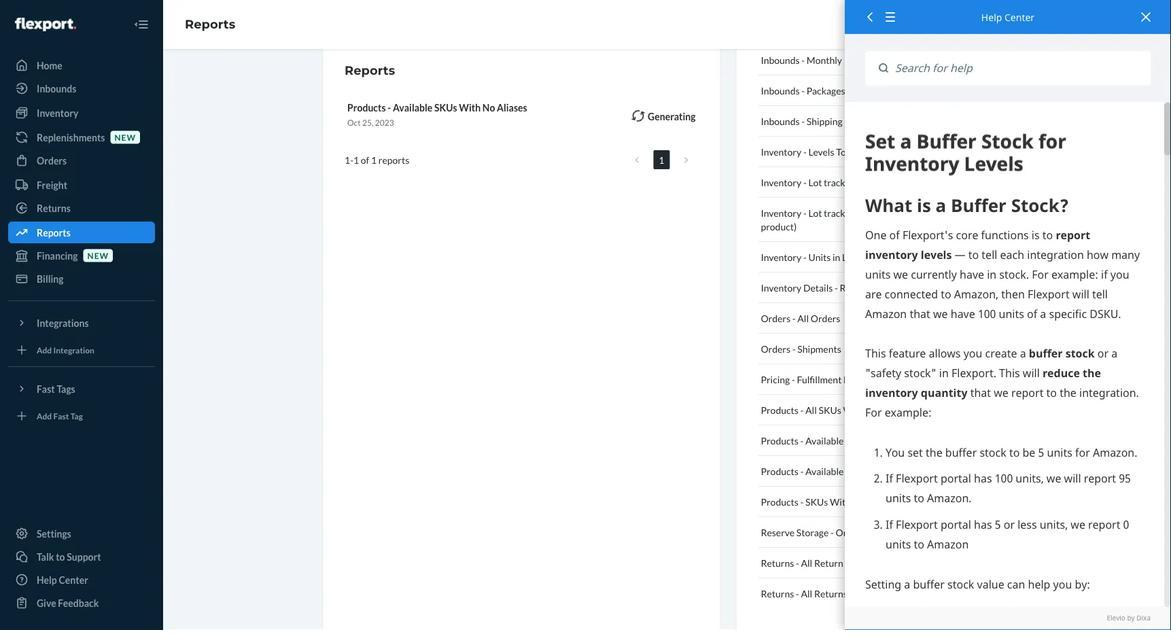 Task type: locate. For each thing, give the bounding box(es) containing it.
with inside "products - all skus with alias counts" button
[[844, 404, 865, 416]]

- left shipping
[[802, 115, 805, 127]]

- for orders - shipments
[[793, 343, 796, 355]]

inbounds for inbounds - packages
[[761, 85, 800, 96]]

- down returns - all return items by skus
[[796, 588, 800, 599]]

and inside inventory - lot tracking and fefo (single product)
[[860, 207, 876, 219]]

0 vertical spatial reserve
[[840, 282, 874, 293]]

center up search search box
[[1005, 11, 1035, 23]]

pricing - fulfillment fees for skus
[[761, 374, 902, 385]]

inventory down inventory - levels today
[[761, 176, 802, 188]]

0 horizontal spatial alias
[[866, 404, 887, 416]]

2 lot from the top
[[809, 207, 822, 219]]

add integration
[[37, 345, 94, 355]]

0 vertical spatial reports
[[185, 17, 235, 32]]

- up inventory - units in long term storage
[[804, 207, 807, 219]]

pricing - fulfillment fees for skus button
[[758, 364, 980, 395]]

inbounds for inbounds
[[37, 83, 76, 94]]

- for products - all skus with alias counts
[[801, 404, 804, 416]]

add left integration
[[37, 345, 52, 355]]

inbounds link
[[8, 78, 155, 99]]

inventory for inventory - lot tracking and fefo (single product)
[[761, 207, 802, 219]]

with inside the products - available skus with no aliases oct 25, 2023
[[459, 102, 481, 113]]

0 vertical spatial aliases
[[497, 102, 527, 113]]

1 vertical spatial alias
[[893, 435, 914, 446]]

lot inside inventory - lot tracking and fefo (single product)
[[809, 207, 822, 219]]

alias for products - available skus with alias counts
[[893, 435, 914, 446]]

orders up pricing
[[761, 343, 791, 355]]

0 vertical spatial available
[[393, 102, 433, 113]]

and down inventory - levels today button
[[860, 176, 876, 188]]

available inside the products - available skus with no aliases oct 25, 2023
[[393, 102, 433, 113]]

orders up orders - shipments
[[761, 312, 791, 324]]

fefo for (all
[[877, 176, 901, 188]]

alias down "products - all skus with alias counts" button
[[893, 435, 914, 446]]

with for products - all skus with alias counts
[[844, 404, 865, 416]]

returns
[[37, 202, 71, 214], [761, 557, 794, 569], [761, 588, 794, 599], [815, 588, 848, 599]]

- inside button
[[802, 54, 805, 66]]

1 vertical spatial add
[[37, 411, 52, 421]]

- for returns - all return items by skus
[[796, 557, 800, 569]]

inventory inside inventory - lot tracking and fefo (all products) button
[[761, 176, 802, 188]]

add down 'fast tags'
[[37, 411, 52, 421]]

fast inside "link"
[[53, 411, 69, 421]]

- up the reserve storage - orders & transfers
[[801, 496, 804, 508]]

inventory down product)
[[761, 251, 802, 263]]

products - all skus with alias counts button
[[758, 395, 980, 426]]

generating
[[648, 110, 696, 122]]

1 vertical spatial new
[[87, 251, 109, 260]]

all for skus
[[806, 404, 817, 416]]

tracking down "inventory - lot tracking and fefo (all products)"
[[824, 207, 858, 219]]

available inside products - available skus with no aliases button
[[806, 465, 844, 477]]

1 horizontal spatial center
[[1005, 11, 1035, 23]]

freight link
[[8, 174, 155, 196]]

financing
[[37, 250, 78, 261]]

available for products - available skus with alias counts
[[806, 435, 844, 446]]

skus inside the products - available skus with no aliases oct 25, 2023
[[435, 102, 457, 113]]

inbounds inside inbounds - shipping plan reconciliation button
[[761, 115, 800, 127]]

tracking inside inventory - lot tracking and fefo (single product)
[[824, 207, 858, 219]]

inventory - units in long term storage button
[[758, 242, 980, 273]]

- up products - skus with linked aliases
[[801, 465, 804, 477]]

0 vertical spatial center
[[1005, 11, 1035, 23]]

products for products - available skus with alias counts
[[761, 435, 799, 446]]

lot
[[809, 176, 822, 188], [809, 207, 822, 219]]

0 vertical spatial by
[[871, 557, 881, 569]]

by right items
[[871, 557, 881, 569]]

no inside the products - available skus with no aliases oct 25, 2023
[[483, 102, 495, 113]]

add for add fast tag
[[37, 411, 52, 421]]

center down talk to support
[[59, 574, 88, 586]]

fefo inside inventory - lot tracking and fefo (single product)
[[877, 207, 901, 219]]

- left return
[[796, 557, 800, 569]]

available down products - all skus with alias counts
[[806, 435, 844, 446]]

inventory
[[37, 107, 78, 119], [761, 146, 802, 157], [761, 176, 802, 188], [761, 207, 802, 219], [761, 251, 802, 263], [761, 282, 802, 293]]

all up orders - shipments
[[798, 312, 809, 324]]

with for products - available skus with no aliases oct 25, 2023
[[459, 102, 481, 113]]

1 vertical spatial help center
[[37, 574, 88, 586]]

1 vertical spatial reconciliation
[[865, 115, 924, 127]]

dixa
[[1137, 614, 1151, 623]]

1 horizontal spatial help
[[982, 11, 1003, 23]]

all down returns - all return items by skus
[[801, 588, 813, 599]]

products - available skus with no aliases
[[761, 465, 937, 477]]

inventory - lot tracking and fefo (all products)
[[761, 176, 958, 188]]

1 vertical spatial reports
[[345, 63, 395, 78]]

2 and from the top
[[860, 207, 876, 219]]

1 horizontal spatial help center
[[982, 11, 1035, 23]]

2 fefo from the top
[[877, 207, 901, 219]]

reconciliation
[[844, 54, 904, 66], [865, 115, 924, 127]]

25,
[[362, 118, 374, 128]]

products
[[347, 102, 386, 113], [761, 404, 799, 416], [761, 435, 799, 446], [761, 465, 799, 477], [761, 496, 799, 508]]

inventory inside inventory - levels today button
[[761, 146, 802, 157]]

0 vertical spatial reconciliation
[[844, 54, 904, 66]]

inbounds inside inbounds "link"
[[37, 83, 76, 94]]

2 tracking from the top
[[824, 207, 858, 219]]

reconciliation up inbounds - packages button
[[844, 54, 904, 66]]

all left return
[[801, 557, 813, 569]]

alias down for
[[866, 404, 887, 416]]

inbounds - monthly reconciliation
[[761, 54, 904, 66]]

fast left tags
[[37, 383, 55, 395]]

tracking for (all
[[824, 176, 858, 188]]

1 horizontal spatial reserve
[[840, 282, 874, 293]]

0 vertical spatial help
[[982, 11, 1003, 23]]

add fast tag link
[[8, 405, 155, 427]]

tracking
[[824, 176, 858, 188], [824, 207, 858, 219]]

orders for orders - all orders
[[761, 312, 791, 324]]

talk to support button
[[8, 546, 155, 568]]

1 vertical spatial center
[[59, 574, 88, 586]]

- right pricing
[[792, 374, 795, 385]]

help center down to
[[37, 574, 88, 586]]

1 vertical spatial aliases
[[908, 465, 937, 477]]

available
[[393, 102, 433, 113], [806, 435, 844, 446], [806, 465, 844, 477]]

aliases inside the products - skus with linked aliases button
[[883, 496, 912, 508]]

(single
[[903, 207, 930, 219]]

fast inside dropdown button
[[37, 383, 55, 395]]

lot up 'units'
[[809, 207, 822, 219]]

3 1 from the left
[[371, 154, 377, 166]]

2023
[[375, 118, 394, 128]]

1 vertical spatial storage
[[876, 282, 908, 293]]

0 vertical spatial reports link
[[185, 17, 235, 32]]

1 horizontal spatial by
[[1128, 614, 1135, 623]]

0 vertical spatial counts
[[888, 404, 919, 416]]

give feedback button
[[8, 592, 155, 614]]

orders link
[[8, 150, 155, 171]]

lot down inventory - levels today
[[809, 176, 822, 188]]

0 horizontal spatial no
[[483, 102, 495, 113]]

available up 2023
[[393, 102, 433, 113]]

inbounds left packages
[[761, 85, 800, 96]]

1 add from the top
[[37, 345, 52, 355]]

returns inside button
[[761, 557, 794, 569]]

- down fulfillment on the right of the page
[[801, 404, 804, 416]]

- left packages
[[802, 85, 805, 96]]

0 vertical spatial add
[[37, 345, 52, 355]]

- left 'units'
[[804, 251, 807, 263]]

home link
[[8, 54, 155, 76]]

inventory up replenishments
[[37, 107, 78, 119]]

and for (all
[[860, 176, 876, 188]]

0 vertical spatial fast
[[37, 383, 55, 395]]

and down inventory - lot tracking and fefo (all products) button
[[860, 207, 876, 219]]

returns link
[[8, 197, 155, 219]]

all inside button
[[801, 588, 813, 599]]

0 vertical spatial no
[[483, 102, 495, 113]]

inventory inside inventory - lot tracking and fefo (single product)
[[761, 207, 802, 219]]

storage right "term" on the top of page
[[888, 251, 920, 263]]

reserve up returns - all return items by skus
[[761, 527, 795, 538]]

with inside products - available skus with alias counts button
[[870, 435, 891, 446]]

available inside products - available skus with alias counts button
[[806, 435, 844, 446]]

alias
[[866, 404, 887, 416], [893, 435, 914, 446]]

chevron right image
[[684, 155, 689, 165]]

new up billing link
[[87, 251, 109, 260]]

add fast tag
[[37, 411, 83, 421]]

- left "levels"
[[804, 146, 807, 157]]

orders up freight
[[37, 155, 67, 166]]

storage up return
[[797, 527, 829, 538]]

1 horizontal spatial no
[[893, 465, 906, 477]]

details
[[804, 282, 833, 293]]

0 horizontal spatial by
[[871, 557, 881, 569]]

help up give at the bottom of page
[[37, 574, 57, 586]]

orders
[[37, 155, 67, 166], [761, 312, 791, 324], [811, 312, 841, 324], [761, 343, 791, 355], [836, 527, 866, 538]]

(all
[[903, 176, 916, 188]]

help up search search box
[[982, 11, 1003, 23]]

reserve
[[840, 282, 874, 293], [761, 527, 795, 538]]

long
[[843, 251, 863, 263]]

0 vertical spatial tracking
[[824, 176, 858, 188]]

- up orders - shipments
[[793, 312, 796, 324]]

inbounds down inbounds - packages
[[761, 115, 800, 127]]

1 vertical spatial reports link
[[8, 222, 155, 243]]

inventory for inventory details - reserve storage
[[761, 282, 802, 293]]

no for products - available skus with no aliases oct 25, 2023
[[483, 102, 495, 113]]

with
[[459, 102, 481, 113], [844, 404, 865, 416], [870, 435, 891, 446], [870, 465, 891, 477], [830, 496, 851, 508]]

0 vertical spatial new
[[115, 132, 136, 142]]

returns for returns - all return items by skus
[[761, 557, 794, 569]]

0 horizontal spatial help
[[37, 574, 57, 586]]

Search search field
[[889, 51, 1151, 85]]

storage down "term" on the top of page
[[876, 282, 908, 293]]

new up orders link
[[115, 132, 136, 142]]

reports
[[185, 17, 235, 32], [345, 63, 395, 78], [37, 227, 71, 238]]

inventory inside inventory link
[[37, 107, 78, 119]]

1 vertical spatial lot
[[809, 207, 822, 219]]

inbounds - packages
[[761, 85, 846, 96]]

all
[[798, 312, 809, 324], [806, 404, 817, 416], [801, 557, 813, 569], [801, 588, 813, 599]]

skus
[[435, 102, 457, 113], [879, 374, 902, 385], [819, 404, 842, 416], [846, 435, 869, 446], [846, 465, 869, 477], [806, 496, 828, 508], [883, 557, 905, 569]]

available for products - available skus with no aliases oct 25, 2023
[[393, 102, 433, 113]]

1 horizontal spatial reports
[[185, 17, 235, 32]]

inventory up orders - all orders
[[761, 282, 802, 293]]

- left monthly
[[802, 54, 805, 66]]

counts for products - all skus with alias counts
[[888, 404, 919, 416]]

fefo for (single
[[877, 207, 901, 219]]

1 vertical spatial available
[[806, 435, 844, 446]]

reconciliation down inbounds - packages button
[[865, 115, 924, 127]]

aliases inside products - available skus with no aliases button
[[908, 465, 937, 477]]

- for returns - all returns
[[796, 588, 800, 599]]

help center
[[982, 11, 1035, 23], [37, 574, 88, 586]]

reconciliation inside button
[[865, 115, 924, 127]]

inventory inside inventory - units in long term storage button
[[761, 251, 802, 263]]

packages
[[807, 85, 846, 96]]

- up 2023
[[388, 102, 391, 113]]

units
[[809, 251, 831, 263]]

reserve storage - orders & transfers button
[[758, 517, 980, 548]]

2 vertical spatial reports
[[37, 227, 71, 238]]

inventory for inventory
[[37, 107, 78, 119]]

fefo left (single
[[877, 207, 901, 219]]

with inside products - available skus with no aliases button
[[870, 465, 891, 477]]

fefo left (all
[[877, 176, 901, 188]]

1 tracking from the top
[[824, 176, 858, 188]]

- for inventory - levels today
[[804, 146, 807, 157]]

- down inventory - levels today
[[804, 176, 807, 188]]

inventory up product)
[[761, 207, 802, 219]]

items
[[846, 557, 869, 569]]

orders up shipments
[[811, 312, 841, 324]]

levels
[[809, 146, 835, 157]]

- left shipments
[[793, 343, 796, 355]]

no inside button
[[893, 465, 906, 477]]

- inside inventory - lot tracking and fefo (single product)
[[804, 207, 807, 219]]

available for products - available skus with no aliases
[[806, 465, 844, 477]]

inbounds down home on the left top of page
[[37, 83, 76, 94]]

1 horizontal spatial alias
[[893, 435, 914, 446]]

1 vertical spatial tracking
[[824, 207, 858, 219]]

inbounds inside inbounds - monthly reconciliation button
[[761, 54, 800, 66]]

0 vertical spatial alias
[[866, 404, 887, 416]]

1 lot from the top
[[809, 176, 822, 188]]

1 fefo from the top
[[877, 176, 901, 188]]

- down products - all skus with alias counts
[[801, 435, 804, 446]]

- for orders - all orders
[[793, 312, 796, 324]]

0 horizontal spatial new
[[87, 251, 109, 260]]

talk to support
[[37, 551, 101, 563]]

orders - all orders button
[[758, 303, 980, 334]]

inventory - lot tracking and fefo (all products) button
[[758, 167, 980, 198]]

fast left tag
[[53, 411, 69, 421]]

fast tags
[[37, 383, 75, 395]]

- inside the products - available skus with no aliases oct 25, 2023
[[388, 102, 391, 113]]

1 vertical spatial counts
[[915, 435, 945, 446]]

2 vertical spatial available
[[806, 465, 844, 477]]

1 vertical spatial by
[[1128, 614, 1135, 623]]

aliases inside the products - available skus with no aliases oct 25, 2023
[[497, 102, 527, 113]]

0 vertical spatial help center
[[982, 11, 1035, 23]]

2 vertical spatial aliases
[[883, 496, 912, 508]]

1 vertical spatial no
[[893, 465, 906, 477]]

0 vertical spatial fefo
[[877, 176, 901, 188]]

inbounds - monthly reconciliation button
[[758, 45, 980, 75]]

2 horizontal spatial reports
[[345, 63, 395, 78]]

orders for orders
[[37, 155, 67, 166]]

1 and from the top
[[860, 176, 876, 188]]

inventory inside inventory details - reserve storage button
[[761, 282, 802, 293]]

inbounds inside inbounds - packages button
[[761, 85, 800, 96]]

tracking down today
[[824, 176, 858, 188]]

orders for orders - shipments
[[761, 343, 791, 355]]

- left of
[[350, 154, 354, 166]]

inbounds
[[761, 54, 800, 66], [37, 83, 76, 94], [761, 85, 800, 96], [761, 115, 800, 127]]

alias for products - all skus with alias counts
[[866, 404, 887, 416]]

1 - 1 of 1 reports
[[345, 154, 410, 166]]

all down fulfillment on the right of the page
[[806, 404, 817, 416]]

products inside the products - available skus with no aliases oct 25, 2023
[[347, 102, 386, 113]]

1 vertical spatial and
[[860, 207, 876, 219]]

by
[[871, 557, 881, 569], [1128, 614, 1135, 623]]

inbounds for inbounds - monthly reconciliation
[[761, 54, 800, 66]]

inventory for inventory - levels today
[[761, 146, 802, 157]]

add inside "link"
[[37, 411, 52, 421]]

reports link
[[185, 17, 235, 32], [8, 222, 155, 243]]

products for products - available skus with no aliases
[[761, 465, 799, 477]]

fefo
[[877, 176, 901, 188], [877, 207, 901, 219]]

0 vertical spatial lot
[[809, 176, 822, 188]]

0 horizontal spatial reports
[[37, 227, 71, 238]]

1 horizontal spatial new
[[115, 132, 136, 142]]

lot for inventory - lot tracking and fefo (single product)
[[809, 207, 822, 219]]

1 vertical spatial fast
[[53, 411, 69, 421]]

available up products - skus with linked aliases
[[806, 465, 844, 477]]

inbounds up inbounds - packages
[[761, 54, 800, 66]]

new for financing
[[87, 251, 109, 260]]

settings
[[37, 528, 71, 540]]

add integration link
[[8, 339, 155, 361]]

no
[[483, 102, 495, 113], [893, 465, 906, 477]]

1 vertical spatial fefo
[[877, 207, 901, 219]]

help center up search search box
[[982, 11, 1035, 23]]

products - all skus with alias counts
[[761, 404, 919, 416]]

- for products - available skus with no aliases oct 25, 2023
[[388, 102, 391, 113]]

by left "dixa"
[[1128, 614, 1135, 623]]

0 horizontal spatial reserve
[[761, 527, 795, 538]]

close navigation image
[[133, 16, 150, 33]]

- for inventory - lot tracking and fefo (all products)
[[804, 176, 807, 188]]

2 add from the top
[[37, 411, 52, 421]]

1
[[345, 154, 350, 166], [354, 154, 359, 166], [371, 154, 377, 166], [659, 154, 665, 166]]

0 vertical spatial and
[[860, 176, 876, 188]]

0 horizontal spatial center
[[59, 574, 88, 586]]

reserve down long
[[840, 282, 874, 293]]

inventory - levels today button
[[758, 137, 980, 167]]

inventory left "levels"
[[761, 146, 802, 157]]



Task type: describe. For each thing, give the bounding box(es) containing it.
in
[[833, 251, 841, 263]]

chevron left image
[[635, 155, 639, 165]]

aliases for products - available skus with no aliases oct 25, 2023
[[497, 102, 527, 113]]

- for 1 - 1 of 1 reports
[[350, 154, 354, 166]]

inventory - levels today
[[761, 146, 861, 157]]

1 horizontal spatial reports link
[[185, 17, 235, 32]]

shipping
[[807, 115, 843, 127]]

all for returns
[[801, 588, 813, 599]]

orders - shipments
[[761, 343, 842, 355]]

counts for products - available skus with alias counts
[[915, 435, 945, 446]]

returns - all return items by skus
[[761, 557, 905, 569]]

for
[[865, 374, 877, 385]]

products for products - available skus with no aliases oct 25, 2023
[[347, 102, 386, 113]]

by inside elevio by dixa link
[[1128, 614, 1135, 623]]

center inside help center link
[[59, 574, 88, 586]]

reports
[[379, 154, 410, 166]]

tag
[[71, 411, 83, 421]]

- for pricing - fulfillment fees for skus
[[792, 374, 795, 385]]

- right details
[[835, 282, 838, 293]]

orders - all orders
[[761, 312, 841, 324]]

aliases for products - available skus with no aliases
[[908, 465, 937, 477]]

inbounds - packages button
[[758, 75, 980, 106]]

inventory - units in long term storage
[[761, 251, 920, 263]]

1 vertical spatial reserve
[[761, 527, 795, 538]]

elevio
[[1107, 614, 1126, 623]]

of
[[361, 154, 369, 166]]

products for products - skus with linked aliases
[[761, 496, 799, 508]]

monthly
[[807, 54, 843, 66]]

inventory details - reserve storage
[[761, 282, 908, 293]]

- for inbounds - packages
[[802, 85, 805, 96]]

all for orders
[[798, 312, 809, 324]]

inventory for inventory - lot tracking and fefo (all products)
[[761, 176, 802, 188]]

new for replenishments
[[115, 132, 136, 142]]

oct
[[347, 118, 361, 128]]

integrations
[[37, 317, 89, 329]]

all for return
[[801, 557, 813, 569]]

- for inbounds - shipping plan reconciliation
[[802, 115, 805, 127]]

inbounds - shipping plan reconciliation
[[761, 115, 924, 127]]

orders left &
[[836, 527, 866, 538]]

products)
[[918, 176, 958, 188]]

freight
[[37, 179, 67, 191]]

products - skus with linked aliases button
[[758, 487, 980, 517]]

inventory for inventory - units in long term storage
[[761, 251, 802, 263]]

return
[[815, 557, 844, 569]]

support
[[67, 551, 101, 563]]

inventory - lot tracking and fefo (single product)
[[761, 207, 930, 232]]

fulfillment
[[797, 374, 842, 385]]

fees
[[844, 374, 863, 385]]

flexport logo image
[[15, 18, 76, 31]]

by inside returns - all return items by skus button
[[871, 557, 881, 569]]

today
[[837, 146, 861, 157]]

with for products - available skus with no aliases
[[870, 465, 891, 477]]

term
[[865, 251, 886, 263]]

billing
[[37, 273, 64, 285]]

product)
[[761, 221, 797, 232]]

products for products - all skus with alias counts
[[761, 404, 799, 416]]

products - available skus with alias counts
[[761, 435, 945, 446]]

integrations button
[[8, 312, 155, 334]]

0 vertical spatial storage
[[888, 251, 920, 263]]

give
[[37, 597, 56, 609]]

products - available skus with no aliases oct 25, 2023
[[347, 102, 527, 128]]

to
[[56, 551, 65, 563]]

returns - all returns
[[761, 588, 848, 599]]

tags
[[57, 383, 75, 395]]

reconciliation inside button
[[844, 54, 904, 66]]

feedback
[[58, 597, 99, 609]]

integration
[[53, 345, 94, 355]]

- for products - available skus with no aliases
[[801, 465, 804, 477]]

home
[[37, 60, 62, 71]]

elevio by dixa link
[[866, 614, 1151, 624]]

- for products - available skus with alias counts
[[801, 435, 804, 446]]

- for inventory - units in long term storage
[[804, 251, 807, 263]]

- for inbounds - monthly reconciliation
[[802, 54, 805, 66]]

inventory - lot tracking and fefo (single product) button
[[758, 198, 980, 242]]

- for products - skus with linked aliases
[[801, 496, 804, 508]]

plan
[[845, 115, 863, 127]]

and for (single
[[860, 207, 876, 219]]

0 horizontal spatial reports link
[[8, 222, 155, 243]]

help center link
[[8, 569, 155, 591]]

no for products - available skus with no aliases
[[893, 465, 906, 477]]

shipments
[[798, 343, 842, 355]]

1 1 from the left
[[345, 154, 350, 166]]

inbounds for inbounds - shipping plan reconciliation
[[761, 115, 800, 127]]

2 vertical spatial storage
[[797, 527, 829, 538]]

inventory link
[[8, 102, 155, 124]]

1 vertical spatial help
[[37, 574, 57, 586]]

inventory details - reserve storage button
[[758, 273, 980, 303]]

with inside the products - skus with linked aliases button
[[830, 496, 851, 508]]

returns for returns
[[37, 202, 71, 214]]

lot for inventory - lot tracking and fefo (all products)
[[809, 176, 822, 188]]

- for inventory - lot tracking and fefo (single product)
[[804, 207, 807, 219]]

0 horizontal spatial help center
[[37, 574, 88, 586]]

talk
[[37, 551, 54, 563]]

4 1 from the left
[[659, 154, 665, 166]]

products - available skus with no aliases button
[[758, 456, 980, 487]]

linked
[[853, 496, 881, 508]]

elevio by dixa
[[1107, 614, 1151, 623]]

returns - all returns button
[[758, 579, 980, 609]]

add for add integration
[[37, 345, 52, 355]]

2 1 from the left
[[354, 154, 359, 166]]

transfers
[[876, 527, 915, 538]]

&
[[868, 527, 874, 538]]

with for products - available skus with alias counts
[[870, 435, 891, 446]]

billing link
[[8, 268, 155, 290]]

fast tags button
[[8, 378, 155, 400]]

settings link
[[8, 523, 155, 545]]

reserve storage - orders & transfers
[[761, 527, 915, 538]]

returns - all return items by skus button
[[758, 548, 980, 579]]

give feedback
[[37, 597, 99, 609]]

orders - shipments button
[[758, 334, 980, 364]]

tracking for (single
[[824, 207, 858, 219]]

returns for returns - all returns
[[761, 588, 794, 599]]

- up returns - all return items by skus
[[831, 527, 834, 538]]

products - available skus with alias counts button
[[758, 426, 980, 456]]

replenishments
[[37, 132, 105, 143]]



Task type: vqa. For each thing, say whether or not it's contained in the screenshot.
'Storage'
yes



